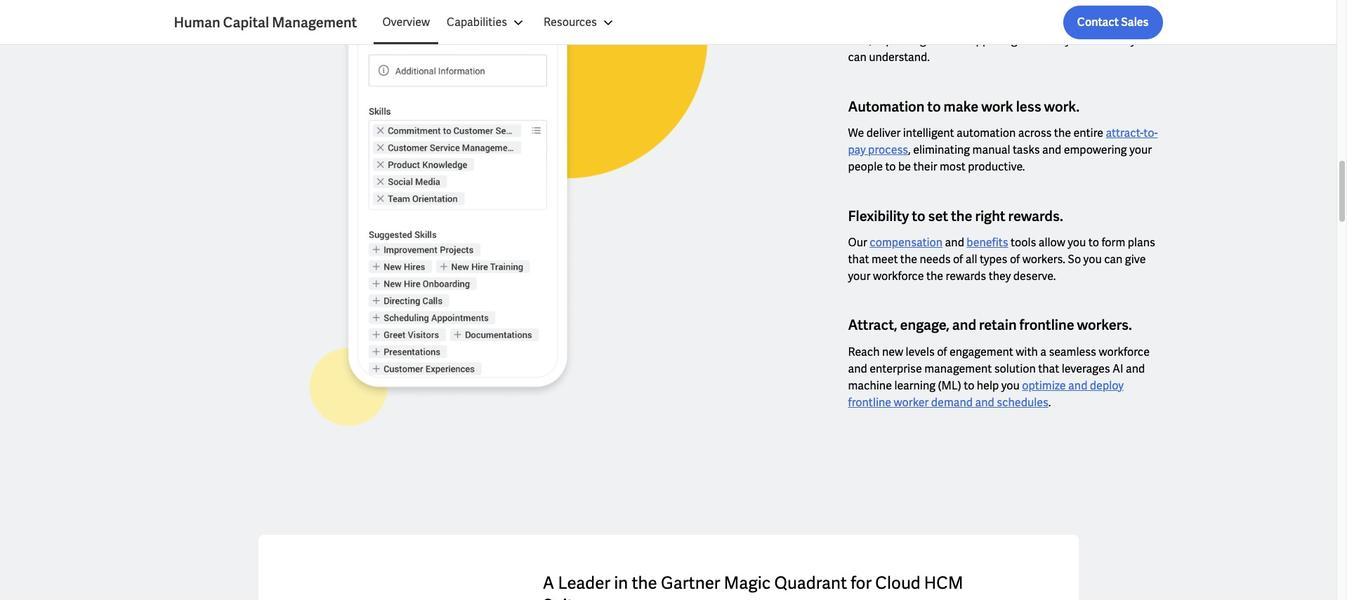 Task type: vqa. For each thing, say whether or not it's contained in the screenshot.
top-
no



Task type: locate. For each thing, give the bounding box(es) containing it.
deploy
[[1090, 378, 1124, 393]]

sales
[[1121, 15, 1149, 30]]

automation to make work less work.
[[848, 97, 1080, 116]]

0 horizontal spatial your
[[848, 269, 871, 284]]

1 horizontal spatial frontline
[[1020, 316, 1074, 335]]

benefits
[[967, 235, 1008, 250]]

solution
[[994, 362, 1036, 376]]

workforce down meet
[[873, 269, 924, 284]]

you up 'so'
[[1068, 235, 1086, 250]]

optimize and deploy frontline worker demand and schedules link
[[848, 378, 1124, 410]]

types
[[980, 252, 1008, 267]]

you right 'so'
[[1083, 252, 1102, 267]]

process
[[868, 143, 908, 157]]

human capital management link
[[174, 13, 374, 32]]

of
[[953, 252, 963, 267], [1010, 252, 1020, 267], [937, 345, 947, 360]]

for
[[851, 572, 872, 594]]

to left help
[[964, 378, 974, 393]]

that inside tools allow you to form plans that meet the needs of all types of workers. so you can give your workforce the rewards they deserve.
[[848, 252, 869, 267]]

learning
[[894, 378, 936, 393]]

meet
[[872, 252, 898, 267]]

0 horizontal spatial of
[[937, 345, 947, 360]]

1 vertical spatial frontline
[[848, 395, 891, 410]]

0 horizontal spatial workforce
[[873, 269, 924, 284]]

menu
[[374, 6, 625, 39]]

your
[[1130, 143, 1152, 157], [848, 269, 871, 284]]

machine
[[848, 378, 892, 393]]

to left set
[[912, 207, 925, 225]]

a leader in the gartner magic quadrant for cloud hcm suites.
[[543, 572, 963, 601]]

workers. up seamless at right bottom
[[1077, 316, 1132, 335]]

workforce
[[873, 269, 924, 284], [1099, 345, 1150, 360]]

a
[[1040, 345, 1047, 360]]

the left entire
[[1054, 126, 1071, 141]]

tools
[[1011, 235, 1036, 250]]

the down needs
[[926, 269, 943, 284]]

overview link
[[374, 6, 438, 39]]

your down our
[[848, 269, 871, 284]]

capital
[[223, 13, 269, 32]]

of left all
[[953, 252, 963, 267]]

1 vertical spatial your
[[848, 269, 871, 284]]

can down "sets,"
[[848, 50, 867, 65]]

work.
[[1044, 97, 1080, 116]]

0 vertical spatial workforce
[[873, 269, 924, 284]]

of right levels
[[937, 345, 947, 360]]

new
[[882, 345, 903, 360]]

schedules
[[997, 395, 1049, 410]]

1 horizontal spatial workforce
[[1099, 345, 1150, 360]]

workers.
[[1022, 252, 1065, 267], [1077, 316, 1132, 335]]

people
[[848, 159, 883, 174]]

0 vertical spatial your
[[1130, 143, 1152, 157]]

resources
[[544, 15, 597, 30]]

0 vertical spatial workers.
[[1022, 252, 1065, 267]]

tools allow you to form plans that meet the needs of all types of workers. so you can give your workforce the rewards they deserve.
[[848, 235, 1155, 284]]

0 horizontal spatial workers.
[[1022, 252, 1065, 267]]

the down compensation
[[900, 252, 917, 267]]

your down to-
[[1130, 143, 1152, 157]]

to
[[927, 97, 941, 116], [885, 159, 896, 174], [912, 207, 925, 225], [1089, 235, 1099, 250], [964, 378, 974, 393]]

attract, engage, and retain frontline workers.
[[848, 316, 1132, 335]]

1 horizontal spatial your
[[1130, 143, 1152, 157]]

with
[[1016, 345, 1038, 360]]

flexibility
[[848, 207, 909, 225]]

engagement
[[950, 345, 1013, 360]]

that up optimize
[[1038, 362, 1059, 376]]

ai
[[1113, 362, 1124, 376]]

data
[[1116, 16, 1139, 31]]

attract-to- pay process link
[[848, 126, 1158, 157]]

attract,
[[848, 316, 897, 335]]

and inside , eliminating manual tasks and empowering your people to be their most productive.
[[1042, 143, 1061, 157]]

1 horizontal spatial that
[[1038, 362, 1059, 376]]

can down form
[[1104, 252, 1123, 267]]

to left be
[[885, 159, 896, 174]]

all
[[966, 252, 977, 267]]

make
[[944, 97, 979, 116]]

optimize and deploy frontline worker demand and schedules
[[848, 378, 1124, 410]]

leader
[[558, 572, 610, 594]]

human capital management
[[174, 13, 357, 32]]

0 horizontal spatial frontline
[[848, 395, 891, 410]]

the right set
[[951, 207, 972, 225]]

workforce up ai
[[1099, 345, 1150, 360]]

and down leverages
[[1068, 378, 1088, 393]]

workers. down 'allow'
[[1022, 252, 1065, 267]]

magic
[[724, 572, 771, 594]]

intelligent
[[903, 126, 954, 141]]

0 horizontal spatial that
[[848, 252, 869, 267]]

and right ai
[[1126, 362, 1145, 376]]

automation
[[848, 97, 925, 116]]

deliver
[[867, 126, 901, 141]]

list containing overview
[[374, 6, 1163, 39]]

insights
[[1024, 16, 1064, 31]]

they
[[989, 269, 1011, 284]]

to inside reach new levels of engagement with a seamless workforce and enterprise management solution that leverages ai and machine learning (ml) to help you
[[964, 378, 974, 393]]

deserve.
[[1013, 269, 1056, 284]]

1 vertical spatial workers.
[[1077, 316, 1132, 335]]

1 horizontal spatial can
[[1104, 252, 1123, 267]]

list
[[374, 6, 1163, 39]]

happening—and
[[963, 33, 1048, 48]]

and down reach
[[848, 362, 867, 376]]

0 vertical spatial can
[[848, 50, 867, 65]]

0 vertical spatial frontline
[[1020, 316, 1074, 335]]

vast
[[1093, 16, 1114, 31]]

attract-to- pay process
[[848, 126, 1158, 157]]

frontline up 'a'
[[1020, 316, 1074, 335]]

the right in
[[632, 572, 657, 594]]

.
[[1049, 395, 1051, 410]]

why—in
[[1050, 33, 1091, 48]]

leverages
[[1062, 362, 1110, 376]]

to left make
[[927, 97, 941, 116]]

frontline down machine
[[848, 395, 891, 410]]

and down across
[[1042, 143, 1061, 157]]

to left form
[[1089, 235, 1099, 250]]

optimize
[[1022, 378, 1066, 393]]

frontline
[[1020, 316, 1074, 335], [848, 395, 891, 410]]

of down tools
[[1010, 252, 1020, 267]]

1 vertical spatial workforce
[[1099, 345, 1150, 360]]

1 vertical spatial that
[[1038, 362, 1059, 376]]

overview
[[382, 15, 430, 30]]

attract-
[[1106, 126, 1144, 141]]

right
[[975, 207, 1006, 225]]

less
[[1016, 97, 1041, 116]]

benefits link
[[967, 235, 1008, 250]]

contact sales link
[[1063, 6, 1163, 39]]

compensation link
[[870, 235, 943, 250]]

1 vertical spatial can
[[1104, 252, 1123, 267]]

cloud
[[875, 572, 921, 594]]

that down our
[[848, 252, 869, 267]]

that
[[848, 252, 869, 267], [1038, 362, 1059, 376]]

to-
[[1144, 126, 1158, 141]]

the inside "a leader in the gartner magic quadrant for cloud hcm suites."
[[632, 572, 657, 594]]

menu containing overview
[[374, 6, 625, 39]]

you down sales
[[1131, 33, 1149, 48]]

1 horizontal spatial workers.
[[1077, 316, 1132, 335]]

and
[[1042, 143, 1061, 157], [945, 235, 964, 250], [952, 316, 976, 335], [848, 362, 867, 376], [1126, 362, 1145, 376], [1068, 378, 1088, 393], [975, 395, 994, 410]]

, eliminating manual tasks and empowering your people to be their most productive.
[[848, 143, 1152, 174]]

gartner
[[661, 572, 720, 594]]

0 vertical spatial that
[[848, 252, 869, 267]]

enterprise
[[870, 362, 922, 376]]

you down solution
[[1001, 378, 1020, 393]]

to inside tools allow you to form plans that meet the needs of all types of workers. so you can give your workforce the rewards they deserve.
[[1089, 235, 1099, 250]]

(ml)
[[938, 378, 961, 393]]

0 horizontal spatial can
[[848, 50, 867, 65]]



Task type: describe. For each thing, give the bounding box(es) containing it.
plans
[[1128, 235, 1155, 250]]

across
[[1018, 126, 1052, 141]]

capabilities
[[447, 15, 507, 30]]

you inside surfaces insights from vast data sets, explaining what's happening—and why—in stories you can understand.
[[1131, 33, 1149, 48]]

sets,
[[848, 33, 872, 48]]

retain
[[979, 316, 1017, 335]]

what's
[[929, 33, 961, 48]]

reach new levels of engagement with a seamless workforce and enterprise management solution that leverages ai and machine learning (ml) to help you
[[848, 345, 1150, 393]]

your inside tools allow you to form plans that meet the needs of all types of workers. so you can give your workforce the rewards they deserve.
[[848, 269, 871, 284]]

2 horizontal spatial of
[[1010, 252, 1020, 267]]

form
[[1102, 235, 1125, 250]]

our
[[848, 235, 867, 250]]

can inside tools allow you to form plans that meet the needs of all types of workers. so you can give your workforce the rewards they deserve.
[[1104, 252, 1123, 267]]

management
[[924, 362, 992, 376]]

productive.
[[968, 159, 1025, 174]]

can inside surfaces insights from vast data sets, explaining what's happening—and why—in stories you can understand.
[[848, 50, 867, 65]]

and up "engagement"
[[952, 316, 976, 335]]

contact sales
[[1077, 15, 1149, 30]]

set
[[928, 207, 948, 225]]

to inside , eliminating manual tasks and empowering your people to be their most productive.
[[885, 159, 896, 174]]

so
[[1068, 252, 1081, 267]]

needs
[[920, 252, 951, 267]]

entire
[[1074, 126, 1104, 141]]

understand.
[[869, 50, 930, 65]]

rewards.
[[1008, 207, 1063, 225]]

suites.
[[543, 595, 595, 601]]

1 horizontal spatial of
[[953, 252, 963, 267]]

that inside reach new levels of engagement with a seamless workforce and enterprise management solution that leverages ai and machine learning (ml) to help you
[[1038, 362, 1059, 376]]

demand
[[931, 395, 973, 410]]

workforce inside reach new levels of engagement with a seamless workforce and enterprise management solution that leverages ai and machine learning (ml) to help you
[[1099, 345, 1150, 360]]

and up needs
[[945, 235, 964, 250]]

you inside reach new levels of engagement with a seamless workforce and enterprise management solution that leverages ai and machine learning (ml) to help you
[[1001, 378, 1020, 393]]

in
[[614, 572, 628, 594]]

from
[[1067, 16, 1090, 31]]

of inside reach new levels of engagement with a seamless workforce and enterprise management solution that leverages ai and machine learning (ml) to help you
[[937, 345, 947, 360]]

we deliver intelligent automation across the entire
[[848, 126, 1106, 141]]

compensation
[[870, 235, 943, 250]]

surfaces
[[978, 16, 1021, 31]]

frontline inside optimize and deploy frontline worker demand and schedules
[[848, 395, 891, 410]]

allow
[[1039, 235, 1065, 250]]

stories
[[1094, 33, 1128, 48]]

eliminating
[[913, 143, 970, 157]]

levels
[[906, 345, 935, 360]]

contact
[[1077, 15, 1119, 30]]

workers. inside tools allow you to form plans that meet the needs of all types of workers. so you can give your workforce the rewards they deserve.
[[1022, 252, 1065, 267]]

a
[[543, 572, 554, 594]]

surfaces insights from vast data sets, explaining what's happening—and why—in stories you can understand.
[[848, 16, 1149, 65]]

management
[[272, 13, 357, 32]]

and down help
[[975, 395, 994, 410]]

our compensation and benefits
[[848, 235, 1008, 250]]

give
[[1125, 252, 1146, 267]]

,
[[908, 143, 911, 157]]

flexibility to set the right rewards.
[[848, 207, 1063, 225]]

work
[[981, 97, 1013, 116]]

hcm
[[924, 572, 963, 594]]

reach
[[848, 345, 880, 360]]

rewards
[[946, 269, 986, 284]]

empowering
[[1064, 143, 1127, 157]]

seamless
[[1049, 345, 1096, 360]]

your inside , eliminating manual tasks and empowering your people to be their most productive.
[[1130, 143, 1152, 157]]

workforce inside tools allow you to form plans that meet the needs of all types of workers. so you can give your workforce the rewards they deserve.
[[873, 269, 924, 284]]

be
[[898, 159, 911, 174]]

pay
[[848, 143, 866, 157]]

explaining
[[874, 33, 926, 48]]

tasks
[[1013, 143, 1040, 157]]

quadrant
[[774, 572, 847, 594]]

worker
[[894, 395, 929, 410]]

capabilities button
[[438, 6, 535, 39]]

mobile device showing employee profile with feedback and skills. image
[[174, 0, 741, 445]]

automation
[[957, 126, 1016, 141]]

most
[[940, 159, 966, 174]]

engage,
[[900, 316, 949, 335]]

resources button
[[535, 6, 625, 39]]

manual
[[972, 143, 1010, 157]]

their
[[913, 159, 937, 174]]

we
[[848, 126, 864, 141]]

help
[[977, 378, 999, 393]]



